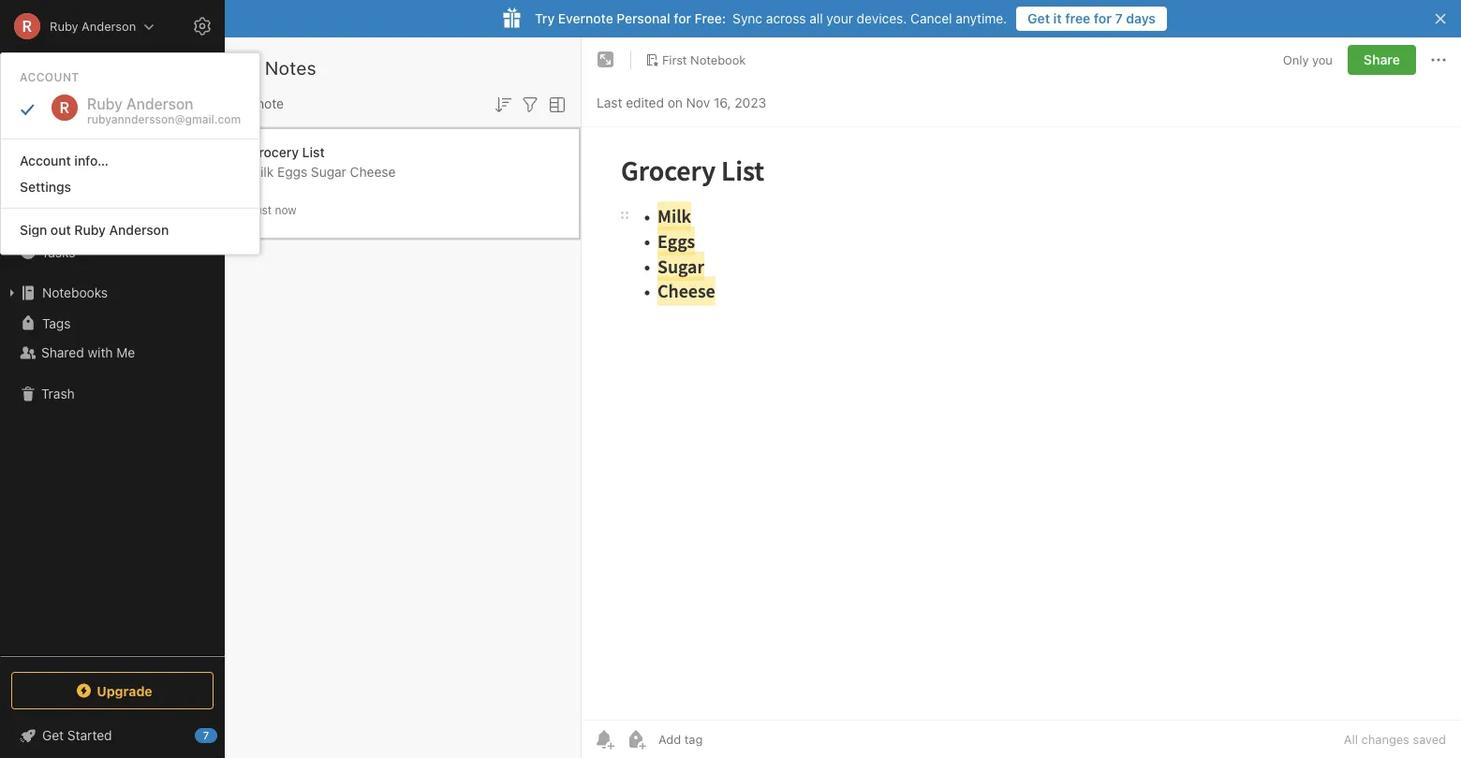Task type: describe. For each thing, give the bounding box(es) containing it.
trash
[[41, 386, 75, 402]]

for for 7
[[1094, 11, 1112, 26]]

last edited on nov 16, 2023
[[597, 95, 767, 111]]

upgrade
[[97, 684, 152, 699]]

trash link
[[0, 379, 224, 409]]

eggs
[[277, 164, 307, 180]]

notes inside notes link
[[41, 214, 77, 229]]

across
[[766, 11, 806, 26]]

shortcuts button
[[0, 177, 224, 207]]

milk eggs sugar cheese
[[249, 164, 396, 180]]

all
[[810, 11, 823, 26]]

edited
[[626, 95, 664, 111]]

tree containing home
[[0, 147, 225, 656]]

click to collapse image
[[218, 724, 232, 747]]

More actions field
[[1428, 45, 1450, 75]]

all changes saved
[[1344, 733, 1446, 747]]

just
[[249, 204, 272, 217]]

ruby anderson
[[50, 19, 136, 33]]

Sort options field
[[492, 92, 514, 116]]

notebooks link
[[0, 278, 224, 308]]

account info…
[[20, 153, 109, 168]]

add a reminder image
[[593, 729, 615, 751]]

changes
[[1362, 733, 1410, 747]]

last
[[597, 95, 622, 111]]

home link
[[0, 147, 225, 177]]

notes link
[[0, 207, 224, 237]]

nov
[[686, 95, 710, 111]]

it
[[1053, 11, 1062, 26]]

first notebook button
[[639, 47, 752, 73]]

Help and Learning task checklist field
[[0, 721, 225, 751]]

your
[[827, 11, 853, 26]]

list
[[302, 145, 325, 160]]

on
[[668, 95, 683, 111]]

sign
[[20, 222, 47, 237]]

days
[[1126, 11, 1156, 26]]

Search text field
[[24, 54, 200, 88]]

tasks
[[41, 244, 75, 260]]

get started
[[42, 728, 112, 744]]

saved
[[1413, 733, 1446, 747]]

7 inside help and learning task checklist field
[[203, 730, 209, 742]]

account for account info…
[[20, 153, 71, 168]]

note
[[257, 96, 284, 111]]

note window element
[[582, 37, 1461, 759]]

1
[[247, 96, 253, 111]]

shared with me link
[[0, 338, 224, 368]]

tags button
[[0, 308, 224, 338]]

Add filters field
[[519, 92, 541, 116]]

new
[[41, 107, 68, 123]]

shortcuts
[[42, 184, 101, 200]]

grocery
[[249, 145, 299, 160]]

expand note image
[[595, 49, 617, 71]]

you
[[1312, 53, 1333, 67]]

devices.
[[857, 11, 907, 26]]

anderson inside account field
[[82, 19, 136, 33]]

account info… link
[[1, 147, 260, 174]]

for for free:
[[674, 11, 691, 26]]

get it free for 7 days
[[1028, 11, 1156, 26]]

settings
[[20, 179, 71, 195]]

settings link
[[1, 174, 260, 200]]



Task type: locate. For each thing, give the bounding box(es) containing it.
7 inside get it free for 7 days button
[[1115, 11, 1123, 26]]

account inside dropdown list menu
[[20, 153, 71, 168]]

1 horizontal spatial get
[[1028, 11, 1050, 26]]

sign out ruby anderson
[[20, 222, 169, 237]]

note list element
[[225, 37, 582, 759]]

only
[[1283, 53, 1309, 67]]

sync
[[733, 11, 763, 26]]

ruby inside account field
[[50, 19, 78, 33]]

ruby up search text box
[[50, 19, 78, 33]]

1 vertical spatial ruby
[[74, 222, 106, 237]]

1 vertical spatial notes
[[41, 214, 77, 229]]

0 vertical spatial account
[[20, 70, 79, 83]]

sign out ruby anderson link
[[1, 216, 260, 243]]

1 for from the left
[[674, 11, 691, 26]]

1 vertical spatial account
[[20, 153, 71, 168]]

account up settings
[[20, 153, 71, 168]]

get for get started
[[42, 728, 64, 744]]

upgrade button
[[11, 673, 214, 710]]

1 horizontal spatial notes
[[265, 56, 317, 78]]

ruby inside dropdown list menu
[[74, 222, 106, 237]]

now
[[275, 204, 297, 217]]

info…
[[74, 153, 109, 168]]

anderson up search text box
[[82, 19, 136, 33]]

evernote
[[558, 11, 613, 26]]

share button
[[1348, 45, 1416, 75]]

personal
[[617, 11, 670, 26]]

notes inside note list 'element'
[[265, 56, 317, 78]]

7 left click to collapse image
[[203, 730, 209, 742]]

0 horizontal spatial 7
[[203, 730, 209, 742]]

first
[[662, 53, 687, 67]]

1 horizontal spatial 7
[[1115, 11, 1123, 26]]

started
[[67, 728, 112, 744]]

tags
[[42, 315, 71, 331]]

get for get it free for 7 days
[[1028, 11, 1050, 26]]

anderson
[[82, 19, 136, 33], [109, 222, 169, 237]]

anytime.
[[956, 11, 1007, 26]]

add filters image
[[519, 93, 541, 116]]

Add tag field
[[657, 732, 797, 748]]

ruby right out
[[74, 222, 106, 237]]

shared
[[41, 345, 84, 361]]

all
[[1344, 733, 1358, 747]]

notebook
[[690, 53, 746, 67]]

notes
[[265, 56, 317, 78], [41, 214, 77, 229]]

free
[[1065, 11, 1091, 26]]

1 horizontal spatial for
[[1094, 11, 1112, 26]]

cheese
[[350, 164, 396, 180]]

home
[[41, 154, 77, 170]]

free:
[[695, 11, 726, 26]]

View options field
[[541, 92, 569, 116]]

expand notebooks image
[[5, 286, 20, 301]]

share
[[1364, 52, 1400, 67]]

only you
[[1283, 53, 1333, 67]]

cancel
[[911, 11, 952, 26]]

me
[[116, 345, 135, 361]]

1 account from the top
[[20, 70, 79, 83]]

get inside help and learning task checklist field
[[42, 728, 64, 744]]

1 vertical spatial 7
[[203, 730, 209, 742]]

just now
[[249, 204, 297, 217]]

0 vertical spatial 7
[[1115, 11, 1123, 26]]

add tag image
[[625, 729, 647, 751]]

0 vertical spatial anderson
[[82, 19, 136, 33]]

settings image
[[191, 15, 214, 37]]

0 vertical spatial get
[[1028, 11, 1050, 26]]

1 vertical spatial anderson
[[109, 222, 169, 237]]

7
[[1115, 11, 1123, 26], [203, 730, 209, 742]]

get left it
[[1028, 11, 1050, 26]]

1 note
[[247, 96, 284, 111]]

0 horizontal spatial notes
[[41, 214, 77, 229]]

new button
[[11, 98, 214, 132]]

7 left days
[[1115, 11, 1123, 26]]

get left started
[[42, 728, 64, 744]]

anderson down the settings "link"
[[109, 222, 169, 237]]

for left free:
[[674, 11, 691, 26]]

try
[[535, 11, 555, 26]]

dropdown list menu
[[1, 131, 260, 243]]

try evernote personal for free: sync across all your devices. cancel anytime.
[[535, 11, 1007, 26]]

sugar
[[311, 164, 346, 180]]

milk
[[249, 164, 274, 180]]

notes up note
[[265, 56, 317, 78]]

2 for from the left
[[1094, 11, 1112, 26]]

0 horizontal spatial get
[[42, 728, 64, 744]]

anderson inside dropdown list menu
[[109, 222, 169, 237]]

None search field
[[24, 54, 200, 88]]

first notebook
[[662, 53, 746, 67]]

get inside button
[[1028, 11, 1050, 26]]

for right the free
[[1094, 11, 1112, 26]]

out
[[51, 222, 71, 237]]

2 account from the top
[[20, 153, 71, 168]]

1 vertical spatial get
[[42, 728, 64, 744]]

ruby
[[50, 19, 78, 33], [74, 222, 106, 237]]

notebooks
[[42, 285, 108, 301]]

2023
[[735, 95, 767, 111]]

0 vertical spatial ruby
[[50, 19, 78, 33]]

account up new
[[20, 70, 79, 83]]

0 vertical spatial notes
[[265, 56, 317, 78]]

16,
[[714, 95, 731, 111]]

account for account
[[20, 70, 79, 83]]

Account field
[[0, 7, 155, 45]]

account
[[20, 70, 79, 83], [20, 153, 71, 168]]

with
[[88, 345, 113, 361]]

for
[[674, 11, 691, 26], [1094, 11, 1112, 26]]

more actions image
[[1428, 49, 1450, 71]]

notes up "tasks"
[[41, 214, 77, 229]]

grocery list
[[249, 145, 325, 160]]

Note Editor text field
[[582, 127, 1461, 720]]

tasks button
[[0, 237, 224, 267]]

0 horizontal spatial for
[[674, 11, 691, 26]]

tree
[[0, 147, 225, 656]]

get
[[1028, 11, 1050, 26], [42, 728, 64, 744]]

for inside button
[[1094, 11, 1112, 26]]

shared with me
[[41, 345, 135, 361]]

get it free for 7 days button
[[1016, 7, 1167, 31]]



Task type: vqa. For each thing, say whether or not it's contained in the screenshot.
the Anderson inside Sign out Ruby Anderson link
yes



